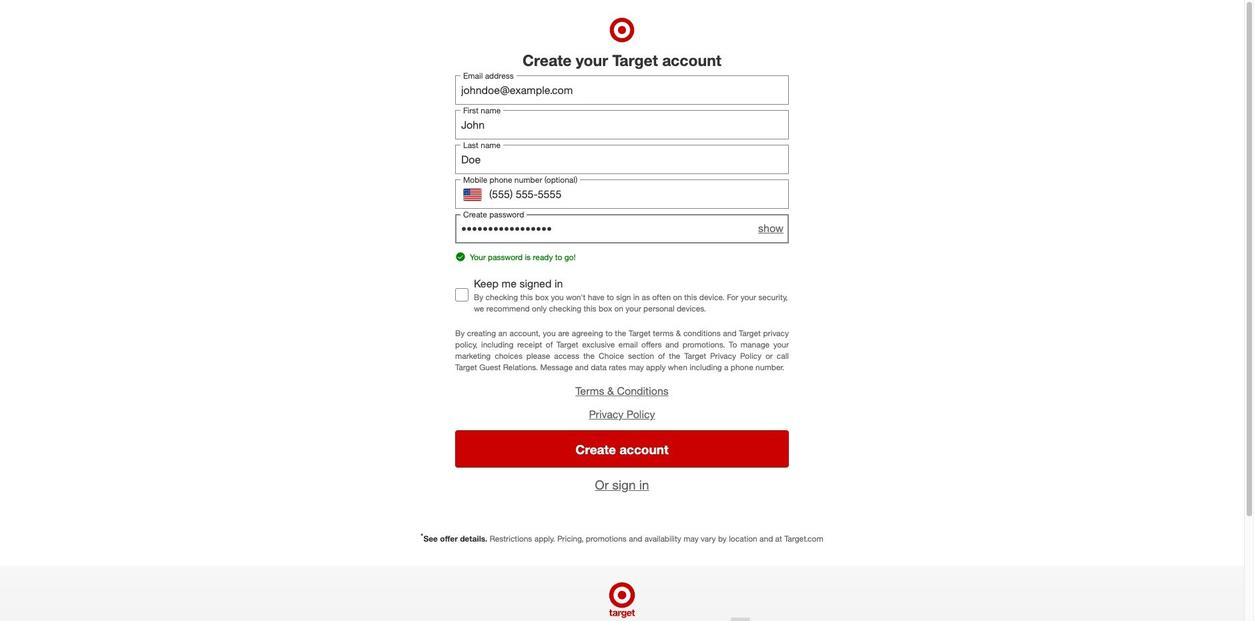 Task type: vqa. For each thing, say whether or not it's contained in the screenshot.
&'s 20%
no



Task type: describe. For each thing, give the bounding box(es) containing it.
us members only. image
[[463, 185, 482, 204]]



Task type: locate. For each thing, give the bounding box(es) containing it.
None telephone field
[[455, 179, 789, 209]]

None password field
[[455, 214, 789, 243]]

None text field
[[455, 75, 789, 105], [455, 110, 789, 139], [455, 145, 789, 174], [455, 75, 789, 105], [455, 110, 789, 139], [455, 145, 789, 174]]

target: expect more. pay less. image
[[435, 566, 810, 622]]

None checkbox
[[455, 289, 469, 302]]



